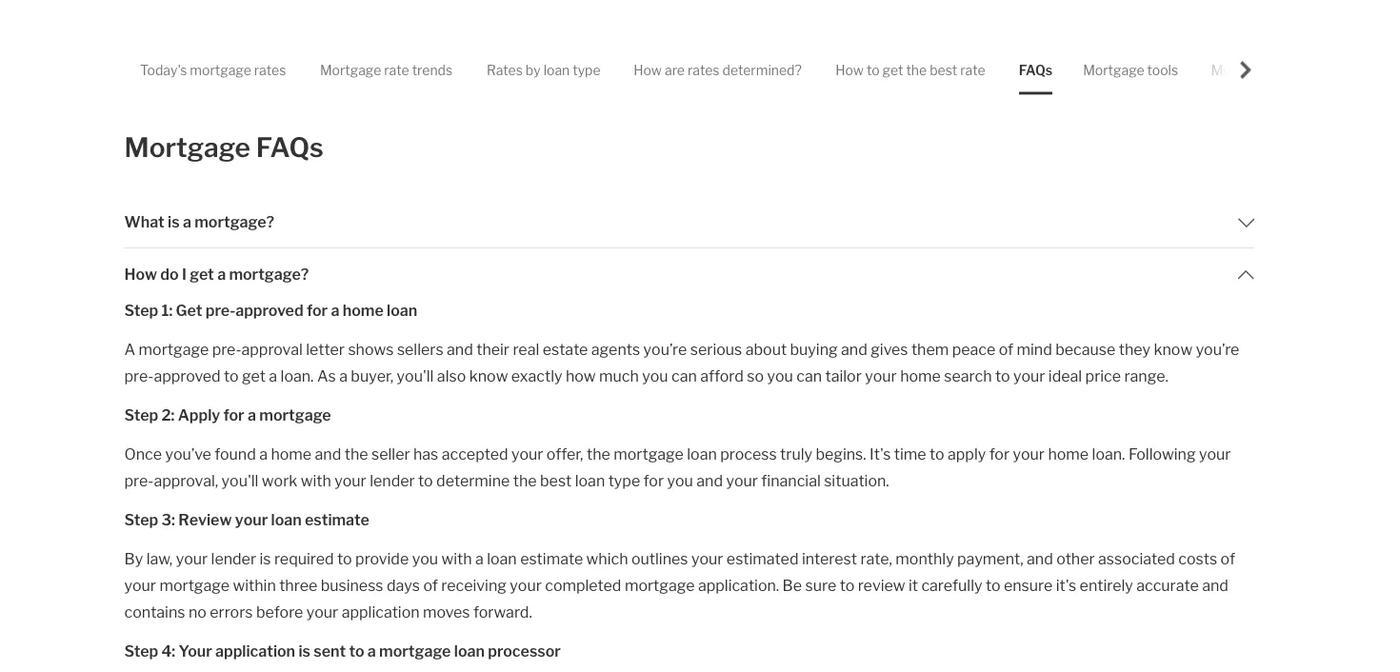 Task type: vqa. For each thing, say whether or not it's contained in the screenshot.
Licensing
no



Task type: describe. For each thing, give the bounding box(es) containing it.
0 vertical spatial mortgage?
[[195, 212, 275, 231]]

you inside once you've found a home and the seller has accepted your offer, the mortgage loan process truly begins. it's time to apply for your home loan. following your pre-approval, you'll work with your lender to determine the best loan type for you and your financial situation.
[[668, 472, 694, 490]]

1 vertical spatial get
[[190, 265, 214, 283]]

trends
[[412, 62, 452, 78]]

afford
[[701, 367, 744, 385]]

best inside once you've found a home and the seller has accepted your offer, the mortgage loan process truly begins. it's time to apply for your home loan. following your pre-approval, you'll work with your lender to determine the best loan type for you and your financial situation.
[[540, 472, 572, 490]]

the down after
[[906, 62, 927, 78]]

approval,
[[154, 472, 218, 490]]

0 horizontal spatial is
[[168, 212, 180, 231]]

home inside takes several weeks, and during this time rates can fluctuate. after you sign the home purchase agreement and have secured your loan, ask your lender to lock in your mortgage rate.
[[1055, 34, 1095, 52]]

you'll inside a mortgage pre-approval letter shows sellers and their real estate agents you're serious about buying and gives them peace of mind because they know you're pre-approved to get a loan. as a buyer, you'll also know exactly how much you can afford so you can tailor your home search to your ideal price range.
[[397, 367, 434, 385]]

as
[[317, 367, 336, 385]]

no
[[189, 603, 207, 622]]

days
[[387, 576, 420, 595]]

to inside takes several weeks, and during this time rates can fluctuate. after you sign the home purchase agreement and have secured your loan, ask your lender to lock in your mortgage rate.
[[451, 60, 466, 79]]

4:
[[162, 642, 176, 661]]

in
[[502, 60, 514, 79]]

their
[[477, 340, 510, 359]]

rates by loan type link
[[486, 46, 600, 95]]

is for lender
[[260, 550, 271, 568]]

1 you're from the left
[[644, 340, 687, 359]]

takes
[[493, 34, 532, 52]]

1 horizontal spatial approved
[[236, 301, 304, 320]]

1 vertical spatial mortgage?
[[229, 265, 309, 283]]

to down fluctuate.
[[867, 62, 880, 78]]

ensure
[[1004, 576, 1053, 595]]

completed
[[545, 576, 622, 595]]

next image
[[1238, 62, 1255, 79]]

sure
[[806, 576, 837, 595]]

estate
[[543, 340, 588, 359]]

to right sure
[[840, 576, 855, 595]]

outlines
[[632, 550, 689, 568]]

to right search in the bottom of the page
[[996, 367, 1011, 385]]

accurate
[[1137, 576, 1200, 595]]

three
[[279, 576, 318, 595]]

1 horizontal spatial best
[[930, 62, 958, 78]]

application inside by law, your lender is required to provide you with a loan estimate which outlines your estimated interest rate, monthly payment, and other associated costs of your mortgage within three business days of receiving your completed mortgage application. be sure to review it carefully to ensure it's entirely accurate and contains no errors before your application moves forward.
[[342, 603, 420, 622]]

2 you're from the left
[[1197, 340, 1240, 359]]

pre- right get
[[206, 301, 236, 320]]

them
[[912, 340, 949, 359]]

it's
[[870, 445, 891, 463]]

by law, your lender is required to provide you with a loan estimate which outlines your estimated interest rate, monthly payment, and other associated costs of your mortgage within three business days of receiving your completed mortgage application. be sure to review it carefully to ensure it's entirely accurate and contains no errors before your application moves forward.
[[124, 550, 1239, 622]]

step for step 3: review your loan estimate
[[124, 511, 158, 529]]

your right the in on the left
[[518, 60, 549, 79]]

moves
[[423, 603, 470, 622]]

sellers
[[397, 340, 444, 359]]

can inside takes several weeks, and during this time rates can fluctuate. after you sign the home purchase agreement and have secured your loan, ask your lender to lock in your mortgage rate.
[[826, 34, 851, 52]]

purchase
[[1099, 34, 1164, 52]]

get
[[176, 301, 202, 320]]

0 horizontal spatial of
[[424, 576, 438, 595]]

estimate inside by law, your lender is required to provide you with a loan estimate which outlines your estimated interest rate, monthly payment, and other associated costs of your mortgage within three business days of receiving your completed mortgage application. be sure to review it carefully to ensure it's entirely accurate and contains no errors before your application moves forward.
[[520, 550, 583, 568]]

your right apply
[[1013, 445, 1045, 463]]

payment,
[[958, 550, 1024, 568]]

has
[[414, 445, 439, 463]]

and up rate.
[[642, 34, 669, 52]]

news
[[1276, 62, 1309, 78]]

a right as
[[339, 367, 348, 385]]

home up work
[[271, 445, 312, 463]]

mortgage faqs
[[124, 131, 324, 163]]

approval
[[242, 340, 303, 359]]

your down gives
[[866, 367, 897, 385]]

you right much
[[642, 367, 669, 385]]

home up shows
[[343, 301, 384, 320]]

provide
[[356, 550, 409, 568]]

with inside once you've found a home and the seller has accepted your offer, the mortgage loan process truly begins. it's time to apply for your home loan. following your pre-approval, you'll work with your lender to determine the best loan type for you and your financial situation.
[[301, 472, 331, 490]]

law,
[[146, 550, 173, 568]]

you right so at the right bottom of page
[[768, 367, 794, 385]]

a right what
[[183, 212, 191, 231]]

rate.
[[626, 60, 658, 79]]

how to get the best rate
[[835, 62, 985, 78]]

how for how do i get a mortgage?
[[124, 265, 157, 283]]

rates for today's mortgage rates
[[254, 62, 286, 78]]

i
[[182, 265, 187, 283]]

and up 'ensure'
[[1027, 550, 1054, 568]]

exactly
[[512, 367, 563, 385]]

once
[[124, 445, 162, 463]]

begins.
[[816, 445, 867, 463]]

because
[[1056, 340, 1116, 359]]

loan down offer,
[[575, 472, 605, 490]]

your right work
[[335, 472, 367, 490]]

your right review
[[235, 511, 268, 529]]

rate,
[[861, 550, 893, 568]]

loan. inside once you've found a home and the seller has accepted your offer, the mortgage loan process truly begins. it's time to apply for your home loan. following your pre-approval, you'll work with your lender to determine the best loan type for you and your financial situation.
[[1093, 445, 1126, 463]]

mortgage down outlines
[[625, 576, 695, 595]]

to left apply
[[930, 445, 945, 463]]

1:
[[162, 301, 173, 320]]

and down costs
[[1203, 576, 1229, 595]]

your down by
[[124, 576, 156, 595]]

loan up sellers
[[387, 301, 418, 320]]

how are rates determined?
[[633, 62, 802, 78]]

financial
[[762, 472, 821, 490]]

review
[[858, 576, 906, 595]]

pre- down step 1: get pre-approved for a home loan
[[212, 340, 242, 359]]

lender inside by law, your lender is required to provide you with a loan estimate which outlines your estimated interest rate, monthly payment, and other associated costs of your mortgage within three business days of receiving your completed mortgage application. be sure to review it carefully to ensure it's entirely accurate and contains no errors before your application moves forward.
[[211, 550, 256, 568]]

a right i
[[217, 265, 226, 283]]

your right ask
[[367, 60, 399, 79]]

mortgage tools
[[1083, 62, 1178, 78]]

1 vertical spatial faqs
[[256, 131, 324, 163]]

a inside by law, your lender is required to provide you with a loan estimate which outlines your estimated interest rate, monthly payment, and other associated costs of your mortgage within three business days of receiving your completed mortgage application. be sure to review it carefully to ensure it's entirely accurate and contains no errors before your application moves forward.
[[475, 550, 484, 568]]

your down process
[[727, 472, 758, 490]]

and left seller
[[315, 445, 341, 463]]

2:
[[162, 406, 175, 424]]

the right determine
[[513, 472, 537, 490]]

your left loan,
[[267, 60, 299, 79]]

before
[[256, 603, 303, 622]]

peace
[[953, 340, 996, 359]]

offer,
[[547, 445, 584, 463]]

lender inside takes several weeks, and during this time rates can fluctuate. after you sign the home purchase agreement and have secured your loan, ask your lender to lock in your mortgage rate.
[[402, 60, 447, 79]]

and up tailor
[[842, 340, 868, 359]]

your
[[179, 642, 212, 661]]

do
[[160, 265, 179, 283]]

mortgage down moves
[[379, 642, 451, 661]]

to up business
[[337, 550, 352, 568]]

after
[[925, 34, 962, 52]]

your left offer,
[[512, 445, 544, 463]]

processor
[[488, 642, 561, 661]]

how to get the best rate link
[[835, 46, 985, 95]]

rate inside mortgage rate trends link
[[384, 62, 409, 78]]

they
[[1119, 340, 1151, 359]]

price
[[1086, 367, 1122, 385]]

mind
[[1017, 340, 1053, 359]]

be
[[783, 576, 802, 595]]

1 vertical spatial application
[[215, 642, 296, 661]]

lock
[[469, 60, 498, 79]]

step 3: review your loan estimate
[[124, 511, 370, 529]]

how for how are rates determined?
[[633, 62, 662, 78]]

step 2: apply for a mortgage
[[124, 406, 331, 424]]

your down three
[[307, 603, 339, 622]]

forward.
[[474, 603, 532, 622]]

mortgage rate trends
[[320, 62, 452, 78]]

it
[[909, 576, 919, 595]]

your up application.
[[692, 550, 724, 568]]

1 vertical spatial of
[[1221, 550, 1236, 568]]

0 horizontal spatial can
[[672, 367, 697, 385]]

3:
[[162, 511, 175, 529]]

by
[[525, 62, 541, 78]]

time inside once you've found a home and the seller has accepted your offer, the mortgage loan process truly begins. it's time to apply for your home loan. following your pre-approval, you'll work with your lender to determine the best loan type for you and your financial situation.
[[895, 445, 927, 463]]

gives
[[871, 340, 909, 359]]

mortgage news
[[1211, 62, 1309, 78]]

and down process
[[697, 472, 723, 490]]

loan inside by law, your lender is required to provide you with a loan estimate which outlines your estimated interest rate, monthly payment, and other associated costs of your mortgage within three business days of receiving your completed mortgage application. be sure to review it carefully to ensure it's entirely accurate and contains no errors before your application moves forward.
[[487, 550, 517, 568]]

to down payment,
[[986, 576, 1001, 595]]

you've
[[165, 445, 211, 463]]

also
[[437, 367, 466, 385]]

work
[[262, 472, 298, 490]]

monthly
[[896, 550, 955, 568]]

so
[[747, 367, 764, 385]]

a mortgage pre-approval letter shows sellers and their real estate agents you're serious about buying and gives them peace of mind because they know you're pre-approved to get a loan. as a buyer, you'll also know exactly how much you can afford so you can tailor your home search to your ideal price range.
[[124, 340, 1243, 385]]

application.
[[698, 576, 780, 595]]

mortgage for mortgage rate trends
[[320, 62, 381, 78]]

following
[[1129, 445, 1197, 463]]

process
[[721, 445, 777, 463]]

rates
[[486, 62, 523, 78]]

your right law,
[[176, 550, 208, 568]]

your right following
[[1200, 445, 1232, 463]]

determine
[[437, 472, 510, 490]]

and up the also in the bottom left of the page
[[447, 340, 473, 359]]



Task type: locate. For each thing, give the bounding box(es) containing it.
get inside a mortgage pre-approval letter shows sellers and their real estate agents you're serious about buying and gives them peace of mind because they know you're pre-approved to get a loan. as a buyer, you'll also know exactly how much you can afford so you can tailor your home search to your ideal price range.
[[242, 367, 266, 385]]

home right faqs link
[[1055, 34, 1095, 52]]

2 rate from the left
[[960, 62, 985, 78]]

your
[[267, 60, 299, 79], [367, 60, 399, 79], [518, 60, 549, 79], [866, 367, 897, 385], [1014, 367, 1046, 385], [512, 445, 544, 463], [1013, 445, 1045, 463], [1200, 445, 1232, 463], [335, 472, 367, 490], [727, 472, 758, 490], [235, 511, 268, 529], [176, 550, 208, 568], [692, 550, 724, 568], [124, 576, 156, 595], [510, 576, 542, 595], [307, 603, 339, 622]]

during
[[672, 34, 717, 52]]

0 horizontal spatial type
[[573, 62, 600, 78]]

time
[[750, 34, 783, 52], [895, 445, 927, 463]]

2 step from the top
[[124, 406, 158, 424]]

0 vertical spatial with
[[301, 472, 331, 490]]

how
[[633, 62, 662, 78], [835, 62, 864, 78], [124, 265, 157, 283]]

0 horizontal spatial you're
[[644, 340, 687, 359]]

1 horizontal spatial application
[[342, 603, 420, 622]]

by
[[124, 550, 143, 568]]

can down buying
[[797, 367, 822, 385]]

is up within at the left bottom of page
[[260, 550, 271, 568]]

step 1: get pre-approved for a home loan
[[124, 301, 418, 320]]

agreement
[[1168, 34, 1246, 52]]

0 vertical spatial is
[[168, 212, 180, 231]]

this
[[721, 34, 747, 52]]

mortgage rate trends link
[[320, 46, 452, 95]]

step for step 2: apply for a mortgage
[[124, 406, 158, 424]]

0 horizontal spatial faqs
[[256, 131, 324, 163]]

1 horizontal spatial you'll
[[397, 367, 434, 385]]

best down offer,
[[540, 472, 572, 490]]

1 step from the top
[[124, 301, 158, 320]]

2 horizontal spatial get
[[883, 62, 903, 78]]

loan left process
[[687, 445, 717, 463]]

shows
[[348, 340, 394, 359]]

to down 'has'
[[418, 472, 433, 490]]

application down the days
[[342, 603, 420, 622]]

time up determined?
[[750, 34, 783, 52]]

1 vertical spatial know
[[469, 367, 508, 385]]

range.
[[1125, 367, 1169, 385]]

it's
[[1057, 576, 1077, 595]]

0 vertical spatial approved
[[236, 301, 304, 320]]

of left mind
[[999, 340, 1014, 359]]

1 vertical spatial lender
[[370, 472, 415, 490]]

loan up the receiving
[[487, 550, 517, 568]]

ask
[[339, 60, 364, 79]]

best down after
[[930, 62, 958, 78]]

with up the receiving
[[442, 550, 472, 568]]

rate down after
[[960, 62, 985, 78]]

takes several weeks, and during this time rates can fluctuate. after you sign the home purchase agreement and have secured your loan, ask your lender to lock in your mortgage rate.
[[140, 34, 1249, 79]]

mortgage down the purchase
[[1083, 62, 1145, 78]]

buyer,
[[351, 367, 394, 385]]

can
[[826, 34, 851, 52], [672, 367, 697, 385], [797, 367, 822, 385]]

know down their
[[469, 367, 508, 385]]

home inside a mortgage pre-approval letter shows sellers and their real estate agents you're serious about buying and gives them peace of mind because they know you're pre-approved to get a loan. as a buyer, you'll also know exactly how much you can afford so you can tailor your home search to your ideal price range.
[[901, 367, 941, 385]]

0 horizontal spatial approved
[[154, 367, 221, 385]]

2 vertical spatial lender
[[211, 550, 256, 568]]

you inside by law, your lender is required to provide you with a loan estimate which outlines your estimated interest rate, monthly payment, and other associated costs of your mortgage within three business days of receiving your completed mortgage application. be sure to review it carefully to ensure it's entirely accurate and contains no errors before your application moves forward.
[[412, 550, 438, 568]]

secured
[[207, 60, 264, 79]]

1 horizontal spatial time
[[895, 445, 927, 463]]

today's mortgage rates
[[140, 62, 286, 78]]

receiving
[[442, 576, 507, 595]]

3 step from the top
[[124, 511, 158, 529]]

mortgage down as
[[259, 406, 331, 424]]

a up "letter" on the bottom
[[331, 301, 340, 320]]

once you've found a home and the seller has accepted your offer, the mortgage loan process truly begins. it's time to apply for your home loan. following your pre-approval, you'll work with your lender to determine the best loan type for you and your financial situation.
[[124, 445, 1235, 490]]

within
[[233, 576, 276, 595]]

how
[[566, 367, 596, 385]]

seller
[[372, 445, 410, 463]]

a right sent
[[368, 642, 376, 661]]

is for application
[[299, 642, 311, 661]]

mortgage left trends
[[320, 62, 381, 78]]

mortgage? up step 1: get pre-approved for a home loan
[[229, 265, 309, 283]]

0 horizontal spatial application
[[215, 642, 296, 661]]

a right found
[[259, 445, 268, 463]]

1 horizontal spatial get
[[242, 367, 266, 385]]

1 vertical spatial with
[[442, 550, 472, 568]]

much
[[599, 367, 639, 385]]

how for how to get the best rate
[[835, 62, 864, 78]]

you
[[966, 34, 992, 52], [642, 367, 669, 385], [768, 367, 794, 385], [668, 472, 694, 490], [412, 550, 438, 568]]

0 horizontal spatial rate
[[384, 62, 409, 78]]

your up forward.
[[510, 576, 542, 595]]

rate left trends
[[384, 62, 409, 78]]

estimate up required
[[305, 511, 370, 529]]

1 horizontal spatial estimate
[[520, 550, 583, 568]]

lender
[[402, 60, 447, 79], [370, 472, 415, 490], [211, 550, 256, 568]]

0 horizontal spatial with
[[301, 472, 331, 490]]

0 horizontal spatial know
[[469, 367, 508, 385]]

step left 4:
[[124, 642, 158, 661]]

today's
[[140, 62, 187, 78]]

how do i get a mortgage?
[[124, 265, 309, 283]]

1 vertical spatial you'll
[[222, 472, 259, 490]]

you'll inside once you've found a home and the seller has accepted your offer, the mortgage loan process truly begins. it's time to apply for your home loan. following your pre-approval, you'll work with your lender to determine the best loan type for you and your financial situation.
[[222, 472, 259, 490]]

1 horizontal spatial how
[[633, 62, 662, 78]]

1 horizontal spatial is
[[260, 550, 271, 568]]

1 vertical spatial is
[[260, 550, 271, 568]]

contains
[[124, 603, 185, 622]]

0 vertical spatial best
[[930, 62, 958, 78]]

mortgage?
[[195, 212, 275, 231], [229, 265, 309, 283]]

2 vertical spatial get
[[242, 367, 266, 385]]

you're
[[644, 340, 687, 359], [1197, 340, 1240, 359]]

a inside once you've found a home and the seller has accepted your offer, the mortgage loan process truly begins. it's time to apply for your home loan. following your pre-approval, you'll work with your lender to determine the best loan type for you and your financial situation.
[[259, 445, 268, 463]]

1 vertical spatial best
[[540, 472, 572, 490]]

1 vertical spatial approved
[[154, 367, 221, 385]]

step for step 1: get pre-approved for a home loan
[[124, 301, 158, 320]]

step
[[124, 301, 158, 320], [124, 406, 158, 424], [124, 511, 158, 529], [124, 642, 158, 661]]

you'll
[[397, 367, 434, 385], [222, 472, 259, 490]]

mortgage inside takes several weeks, and during this time rates can fluctuate. after you sign the home purchase agreement and have secured your loan, ask your lender to lock in your mortgage rate.
[[553, 60, 623, 79]]

2 horizontal spatial is
[[299, 642, 311, 661]]

faqs
[[1019, 62, 1053, 78], [256, 131, 324, 163]]

several
[[535, 34, 586, 52]]

costs
[[1179, 550, 1218, 568]]

2 vertical spatial of
[[424, 576, 438, 595]]

2 horizontal spatial rates
[[786, 34, 822, 52]]

mortgage inside once you've found a home and the seller has accepted your offer, the mortgage loan process truly begins. it's time to apply for your home loan. following your pre-approval, you'll work with your lender to determine the best loan type for you and your financial situation.
[[614, 445, 684, 463]]

tailor
[[826, 367, 862, 385]]

1 horizontal spatial you're
[[1197, 340, 1240, 359]]

0 vertical spatial faqs
[[1019, 62, 1053, 78]]

1 horizontal spatial know
[[1155, 340, 1193, 359]]

get right i
[[190, 265, 214, 283]]

0 vertical spatial you'll
[[397, 367, 434, 385]]

faqs link
[[1019, 46, 1053, 95]]

of right the days
[[424, 576, 438, 595]]

loan. inside a mortgage pre-approval letter shows sellers and their real estate agents you're serious about buying and gives them peace of mind because they know you're pre-approved to get a loan. as a buyer, you'll also know exactly how much you can afford so you can tailor your home search to your ideal price range.
[[281, 367, 314, 385]]

0 vertical spatial lender
[[402, 60, 447, 79]]

you up outlines
[[668, 472, 694, 490]]

1 horizontal spatial loan.
[[1093, 445, 1126, 463]]

a up found
[[248, 406, 256, 424]]

your down mind
[[1014, 367, 1046, 385]]

the right sign
[[1028, 34, 1051, 52]]

accepted
[[442, 445, 508, 463]]

situation.
[[824, 472, 890, 490]]

a
[[183, 212, 191, 231], [217, 265, 226, 283], [331, 301, 340, 320], [269, 367, 277, 385], [339, 367, 348, 385], [248, 406, 256, 424], [259, 445, 268, 463], [475, 550, 484, 568], [368, 642, 376, 661]]

loan down work
[[271, 511, 302, 529]]

0 vertical spatial type
[[573, 62, 600, 78]]

you inside takes several weeks, and during this time rates can fluctuate. after you sign the home purchase agreement and have secured your loan, ask your lender to lock in your mortgage rate.
[[966, 34, 992, 52]]

carefully
[[922, 576, 983, 595]]

0 horizontal spatial time
[[750, 34, 783, 52]]

0 horizontal spatial estimate
[[305, 511, 370, 529]]

0 vertical spatial loan.
[[281, 367, 314, 385]]

sent
[[314, 642, 346, 661]]

time inside takes several weeks, and during this time rates can fluctuate. after you sign the home purchase agreement and have secured your loan, ask your lender to lock in your mortgage rate.
[[750, 34, 783, 52]]

1 horizontal spatial of
[[999, 340, 1014, 359]]

rates inside takes several weeks, and during this time rates can fluctuate. after you sign the home purchase agreement and have secured your loan, ask your lender to lock in your mortgage rate.
[[786, 34, 822, 52]]

step left 2:
[[124, 406, 158, 424]]

time right it's
[[895, 445, 927, 463]]

0 horizontal spatial rates
[[254, 62, 286, 78]]

best
[[930, 62, 958, 78], [540, 472, 572, 490]]

1 vertical spatial type
[[609, 472, 641, 490]]

1 horizontal spatial rates
[[688, 62, 720, 78]]

type down several at the left top of the page
[[573, 62, 600, 78]]

is left sent
[[299, 642, 311, 661]]

the inside takes several weeks, and during this time rates can fluctuate. after you sign the home purchase agreement and have secured your loan, ask your lender to lock in your mortgage rate.
[[1028, 34, 1051, 52]]

0 vertical spatial estimate
[[305, 511, 370, 529]]

rates left loan,
[[254, 62, 286, 78]]

how are rates determined? link
[[633, 46, 802, 95]]

mortgage for mortgage faqs
[[124, 131, 251, 163]]

2 horizontal spatial how
[[835, 62, 864, 78]]

to right sent
[[349, 642, 364, 661]]

business
[[321, 576, 384, 595]]

the left seller
[[345, 445, 368, 463]]

mortgage
[[553, 60, 623, 79], [190, 62, 251, 78], [139, 340, 209, 359], [259, 406, 331, 424], [614, 445, 684, 463], [160, 576, 230, 595], [625, 576, 695, 595], [379, 642, 451, 661]]

entirely
[[1080, 576, 1134, 595]]

sign
[[995, 34, 1024, 52]]

to up step 2: apply for a mortgage
[[224, 367, 239, 385]]

mortgage news link
[[1211, 46, 1309, 95]]

estimated
[[727, 550, 799, 568]]

get down fluctuate.
[[883, 62, 903, 78]]

mortgage tools link
[[1083, 46, 1178, 95]]

1 horizontal spatial can
[[797, 367, 822, 385]]

know up range.
[[1155, 340, 1193, 359]]

which
[[587, 550, 629, 568]]

1 horizontal spatial with
[[442, 550, 472, 568]]

step for step 4: your application is sent to a mortgage loan processor
[[124, 642, 158, 661]]

0 horizontal spatial how
[[124, 265, 157, 283]]

approved
[[236, 301, 304, 320], [154, 367, 221, 385]]

for
[[307, 301, 328, 320], [223, 406, 245, 424], [990, 445, 1010, 463], [644, 472, 664, 490]]

apply
[[178, 406, 220, 424]]

pre- inside once you've found a home and the seller has accepted your offer, the mortgage loan process truly begins. it's time to apply for your home loan. following your pre-approval, you'll work with your lender to determine the best loan type for you and your financial situation.
[[124, 472, 154, 490]]

pre-
[[206, 301, 236, 320], [212, 340, 242, 359], [124, 367, 154, 385], [124, 472, 154, 490]]

ideal
[[1049, 367, 1083, 385]]

lender up within at the left bottom of page
[[211, 550, 256, 568]]

0 horizontal spatial best
[[540, 472, 572, 490]]

approved inside a mortgage pre-approval letter shows sellers and their real estate agents you're serious about buying and gives them peace of mind because they know you're pre-approved to get a loan. as a buyer, you'll also know exactly how much you can afford so you can tailor your home search to your ideal price range.
[[154, 367, 221, 385]]

0 vertical spatial application
[[342, 603, 420, 622]]

loan,
[[302, 60, 336, 79]]

mortgage down the agreement
[[1211, 62, 1273, 78]]

0 vertical spatial time
[[750, 34, 783, 52]]

a up the receiving
[[475, 550, 484, 568]]

rates for how are rates determined?
[[688, 62, 720, 78]]

4 step from the top
[[124, 642, 158, 661]]

loan right by
[[543, 62, 570, 78]]

application down errors
[[215, 642, 296, 661]]

2 horizontal spatial can
[[826, 34, 851, 52]]

1 horizontal spatial type
[[609, 472, 641, 490]]

real
[[513, 340, 540, 359]]

type inside once you've found a home and the seller has accepted your offer, the mortgage loan process truly begins. it's time to apply for your home loan. following your pre-approval, you'll work with your lender to determine the best loan type for you and your financial situation.
[[609, 472, 641, 490]]

approved up approval
[[236, 301, 304, 320]]

other
[[1057, 550, 1096, 568]]

can left afford
[[672, 367, 697, 385]]

a down approval
[[269, 367, 277, 385]]

mortgage up no
[[160, 576, 230, 595]]

the right offer,
[[587, 445, 611, 463]]

0 horizontal spatial get
[[190, 265, 214, 283]]

fluctuate.
[[854, 34, 922, 52]]

lender inside once you've found a home and the seller has accepted your offer, the mortgage loan process truly begins. it's time to apply for your home loan. following your pre-approval, you'll work with your lender to determine the best loan type for you and your financial situation.
[[370, 472, 415, 490]]

1 rate from the left
[[384, 62, 409, 78]]

0 vertical spatial get
[[883, 62, 903, 78]]

loan down moves
[[454, 642, 485, 661]]

rate inside the how to get the best rate link
[[960, 62, 985, 78]]

you left sign
[[966, 34, 992, 52]]

determined?
[[722, 62, 802, 78]]

1 horizontal spatial faqs
[[1019, 62, 1053, 78]]

how left do
[[124, 265, 157, 283]]

you'll down sellers
[[397, 367, 434, 385]]

of right costs
[[1221, 550, 1236, 568]]

errors
[[210, 603, 253, 622]]

type up which
[[609, 472, 641, 490]]

mortgage right today's
[[190, 62, 251, 78]]

home down ideal
[[1049, 445, 1089, 463]]

how left "are"
[[633, 62, 662, 78]]

agents
[[592, 340, 641, 359]]

buying
[[790, 340, 838, 359]]

what
[[124, 212, 165, 231]]

mortgage inside a mortgage pre-approval letter shows sellers and their real estate agents you're serious about buying and gives them peace of mind because they know you're pre-approved to get a loan. as a buyer, you'll also know exactly how much you can afford so you can tailor your home search to your ideal price range.
[[139, 340, 209, 359]]

0 vertical spatial know
[[1155, 340, 1193, 359]]

about
[[746, 340, 787, 359]]

review
[[178, 511, 232, 529]]

what is a mortgage?
[[124, 212, 275, 231]]

of inside a mortgage pre-approval letter shows sellers and their real estate agents you're serious about buying and gives them peace of mind because they know you're pre-approved to get a loan. as a buyer, you'll also know exactly how much you can afford so you can tailor your home search to your ideal price range.
[[999, 340, 1014, 359]]

approved up apply
[[154, 367, 221, 385]]

1 horizontal spatial rate
[[960, 62, 985, 78]]

step 4: your application is sent to a mortgage loan processor
[[124, 642, 561, 661]]

1 vertical spatial loan.
[[1093, 445, 1126, 463]]

with inside by law, your lender is required to provide you with a loan estimate which outlines your estimated interest rate, monthly payment, and other associated costs of your mortgage within three business days of receiving your completed mortgage application. be sure to review it carefully to ensure it's entirely accurate and contains no errors before your application moves forward.
[[442, 550, 472, 568]]

and left have
[[140, 60, 166, 79]]

1 vertical spatial estimate
[[520, 550, 583, 568]]

faqs down loan,
[[256, 131, 324, 163]]

rates down "during"
[[688, 62, 720, 78]]

truly
[[781, 445, 813, 463]]

mortgage down the weeks, at the left
[[553, 60, 623, 79]]

with right work
[[301, 472, 331, 490]]

0 vertical spatial of
[[999, 340, 1014, 359]]

you up the days
[[412, 550, 438, 568]]

1 vertical spatial time
[[895, 445, 927, 463]]

application
[[342, 603, 420, 622], [215, 642, 296, 661]]

0 horizontal spatial you'll
[[222, 472, 259, 490]]

0 horizontal spatial loan.
[[281, 367, 314, 385]]

mortgage for mortgage news
[[1211, 62, 1273, 78]]

faqs down sign
[[1019, 62, 1053, 78]]

is inside by law, your lender is required to provide you with a loan estimate which outlines your estimated interest rate, monthly payment, and other associated costs of your mortgage within three business days of receiving your completed mortgage application. be sure to review it carefully to ensure it's entirely accurate and contains no errors before your application moves forward.
[[260, 550, 271, 568]]

mortgage
[[320, 62, 381, 78], [1083, 62, 1145, 78], [1211, 62, 1273, 78], [124, 131, 251, 163]]

pre- down a
[[124, 367, 154, 385]]

2 horizontal spatial of
[[1221, 550, 1236, 568]]

2 vertical spatial is
[[299, 642, 311, 661]]

mortgage for mortgage tools
[[1083, 62, 1145, 78]]

to left lock
[[451, 60, 466, 79]]

mortgage up what is a mortgage? at the top left
[[124, 131, 251, 163]]

mortgage inside "link"
[[1211, 62, 1273, 78]]

estimate up completed
[[520, 550, 583, 568]]



